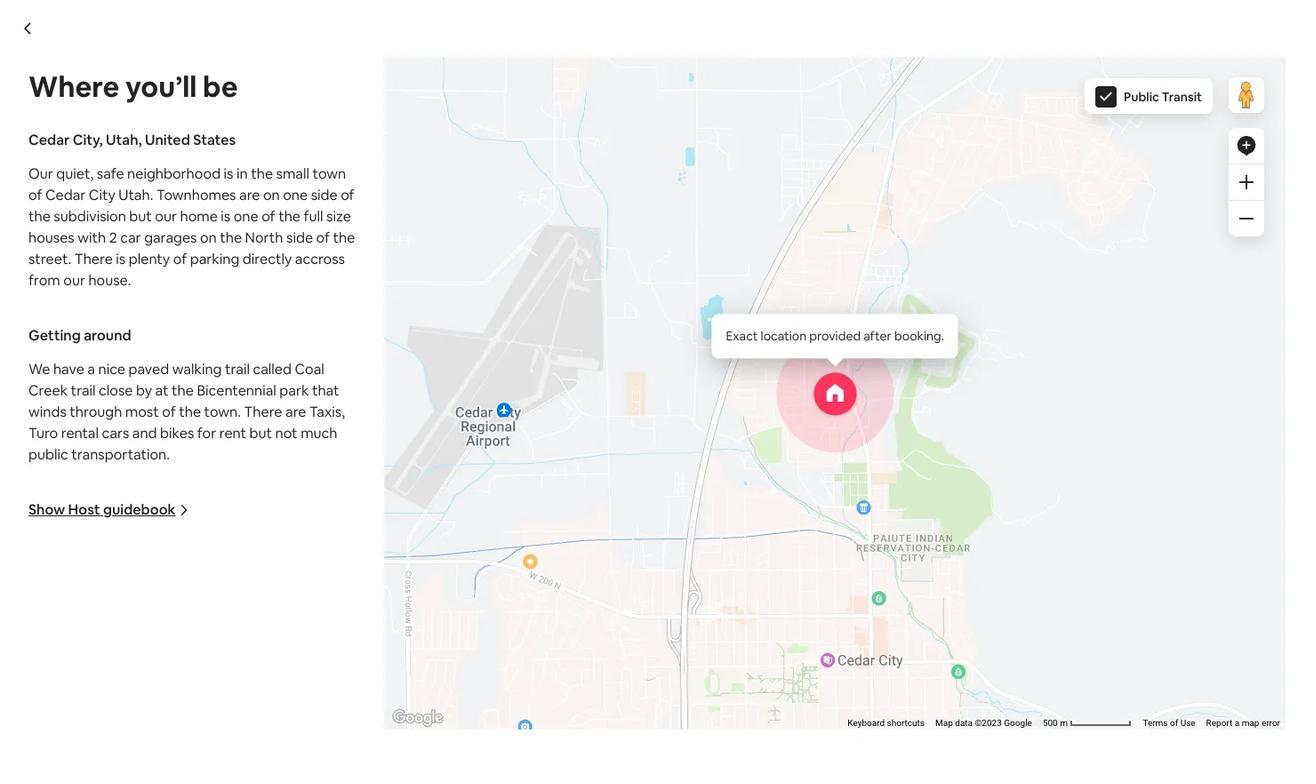 Task type: vqa. For each thing, say whether or not it's contained in the screenshot.
shortcuts corresponding to Google map
Showing 4 points of interest. region
yes



Task type: describe. For each thing, give the bounding box(es) containing it.
not
[[275, 424, 298, 443]]

map for 500 m button associated with google map
showing 4 points of interest. region
[[798, 459, 816, 469]]

error
[[1262, 719, 1281, 728]]

add a place to the map image
[[1236, 135, 1257, 157]]

keyboard shortcuts for 500 m button associated with google map
showing 4 points of interest. region
[[710, 459, 787, 469]]

©2023 for google map
showing 4 points of interest. region
[[838, 459, 865, 469]]

1 vertical spatial our quiet, safe neighborhood is in the small town of cedar city utah. townhomes are on one side of the subdivision but our home is one of the full size houses with 2 car garages on the north side of the street. there is plenty of parking directly accross from our house.
[[153, 532, 1125, 572]]

4.97
[[950, 47, 971, 61]]

are inside 'we have a nice paved walking trail called coal creek trail close by at the bicentennial park that winds through most of the town. there are taxis, turo rental cars and bikes for rent but not much public transportation.'
[[285, 403, 306, 422]]

data for 500 m button associated with google map
showing 4 points of interest. region
[[818, 459, 835, 469]]

your stay location, map pin image inside google map
showing 6 points of interest. region
[[814, 372, 857, 415]]

neighborhood inside where you'll be dialog
[[127, 165, 221, 183]]

1 vertical spatial states
[[317, 498, 360, 516]]

rent
[[219, 424, 246, 443]]

1 vertical spatial townhomes
[[601, 532, 681, 550]]

0 horizontal spatial public
[[987, 75, 1022, 91]]

4.97 · 568 reviews
[[950, 47, 1038, 61]]

accross inside where you'll be dialog
[[295, 250, 345, 269]]

1 horizontal spatial houses
[[153, 553, 199, 572]]

1 horizontal spatial directly
[[696, 553, 746, 572]]

1 vertical spatial north
[[369, 553, 407, 572]]

0 horizontal spatial public transit
[[987, 75, 1065, 91]]

quiet, inside where you'll be dialog
[[56, 165, 94, 183]]

zoom in image
[[1240, 175, 1254, 189]]

1 horizontal spatial quiet,
[[180, 532, 218, 550]]

rental
[[61, 424, 99, 443]]

map data ©2023 google for 500 m button associated with google map
showing 4 points of interest. region
[[798, 459, 895, 469]]

m for 500 m button associated with google map
showing 6 points of interest. region
[[1060, 719, 1068, 728]]

1 vertical spatial with
[[202, 553, 230, 572]]

1 horizontal spatial house.
[[862, 553, 905, 572]]

a inside 'we have a nice paved walking trail called coal creek trail close by at the bicentennial park that winds through most of the town. there are taxis, turo rental cars and bikes for rent but not much public transportation.'
[[87, 360, 95, 379]]

safe inside where you'll be dialog
[[97, 165, 124, 183]]

1 horizontal spatial home
[[954, 532, 992, 550]]

townhomes inside where you'll be dialog
[[156, 186, 236, 205]]

by
[[136, 381, 152, 400]]

nice
[[98, 360, 125, 379]]

that
[[312, 381, 339, 400]]

568
[[980, 47, 998, 61]]

for
[[197, 424, 216, 443]]

1 horizontal spatial trail
[[225, 360, 250, 379]]

keyboard shortcuts button for 500 m button associated with google map
showing 6 points of interest. region
[[848, 718, 925, 730]]

public
[[28, 446, 68, 464]]

1 vertical spatial small
[[400, 532, 434, 550]]

1 horizontal spatial safe
[[221, 532, 248, 550]]

map
[[1242, 719, 1260, 728]]

paved
[[128, 360, 169, 379]]

garages inside where you'll be dialog
[[144, 229, 197, 247]]

1 horizontal spatial from
[[802, 553, 834, 572]]

have
[[53, 360, 84, 379]]

where you'll be dialog
[[0, 0, 1314, 759]]

our quiet, safe neighborhood is in the small town of cedar city utah. townhomes are on one side of the subdivision but our home is one of the full size houses with 2 car garages on the north side of the street. there is plenty of parking directly accross from our house. inside where you'll be dialog
[[28, 165, 355, 290]]

cedar city, utah, united states inside where you'll be dialog
[[28, 131, 236, 149]]

public transit inside where you'll be dialog
[[1124, 89, 1202, 105]]

0 vertical spatial there
[[75, 250, 113, 269]]

where you'll be
[[28, 68, 238, 105]]

1 vertical spatial city,
[[197, 498, 227, 516]]

car inside where you'll be dialog
[[120, 229, 141, 247]]

transit inside where you'll be dialog
[[1162, 89, 1202, 105]]

you'll
[[125, 68, 197, 105]]

1 vertical spatial neighborhood
[[251, 532, 345, 550]]

2 inside where you'll be dialog
[[109, 229, 117, 247]]

we
[[28, 360, 50, 379]]

bikes
[[160, 424, 194, 443]]

1 vertical spatial utah,
[[230, 498, 266, 516]]

getting
[[28, 326, 81, 345]]

much
[[301, 424, 337, 443]]

1 horizontal spatial subdivision
[[828, 532, 900, 550]]

1 horizontal spatial town
[[437, 532, 470, 550]]

google for google map
showing 6 points of interest. region
[[1004, 719, 1032, 728]]

parking inside where you'll be dialog
[[190, 250, 239, 269]]

2 horizontal spatial but
[[903, 532, 926, 550]]

reviews
[[1001, 47, 1038, 61]]

city inside where you'll be dialog
[[89, 186, 115, 205]]

1 vertical spatial plenty
[[583, 553, 624, 572]]

©2023 for google map
showing 6 points of interest. region
[[975, 719, 1002, 728]]

taxis,
[[309, 403, 345, 422]]

zoom out image for zoom in image on the top of page
[[1102, 198, 1116, 212]]

2 horizontal spatial are
[[684, 532, 705, 550]]

show host guidebook link
[[28, 501, 190, 519]]

home inside where you'll be dialog
[[180, 207, 218, 226]]

1 horizontal spatial united
[[269, 498, 314, 516]]

1 vertical spatial utah.
[[563, 532, 598, 550]]

1 horizontal spatial a
[[1235, 719, 1240, 728]]

at
[[155, 381, 169, 400]]

utah, inside where you'll be dialog
[[106, 131, 142, 149]]

1 vertical spatial parking
[[644, 553, 693, 572]]

1 horizontal spatial in
[[361, 532, 372, 550]]

add a place to the map image
[[1099, 122, 1120, 143]]

1 vertical spatial car
[[244, 553, 265, 572]]

map for 500 m button associated with google map
showing 6 points of interest. region
[[935, 719, 953, 728]]

with inside where you'll be dialog
[[78, 229, 106, 247]]

1 vertical spatial cedar city, utah, united states
[[153, 498, 360, 516]]

transportation.
[[71, 446, 170, 464]]

shortcuts for google map
showing 6 points of interest. region
[[887, 719, 925, 728]]

terms of use link
[[1143, 719, 1196, 728]]

getting around
[[28, 326, 131, 345]]

1 vertical spatial 2
[[233, 553, 241, 572]]

keyboard for the keyboard shortcuts button in the where you'll be dialog
[[848, 719, 885, 728]]

1 vertical spatial garages
[[268, 553, 321, 572]]

2 vertical spatial there
[[528, 553, 567, 572]]

city, inside where you'll be dialog
[[73, 131, 103, 149]]

report a map error link
[[1206, 719, 1281, 728]]

terms
[[1143, 719, 1168, 728]]

google for google map
showing 4 points of interest. region
[[867, 459, 895, 469]]

show host guidebook
[[28, 501, 176, 519]]

winds
[[28, 403, 67, 422]]



Task type: locate. For each thing, give the bounding box(es) containing it.
1 horizontal spatial your stay location, map pin image
[[814, 372, 857, 415]]

0 vertical spatial neighborhood
[[127, 165, 221, 183]]

north inside where you'll be dialog
[[245, 229, 283, 247]]

directly inside where you'll be dialog
[[243, 250, 292, 269]]

north
[[245, 229, 283, 247], [369, 553, 407, 572]]

shortcuts for google map
showing 4 points of interest. region
[[750, 459, 787, 469]]

public
[[987, 75, 1022, 91], [1124, 89, 1159, 105]]

0 horizontal spatial plenty
[[129, 250, 170, 269]]

500 m inside where you'll be dialog
[[1043, 719, 1070, 728]]

trail
[[225, 360, 250, 379], [71, 381, 96, 400]]

0 horizontal spatial our
[[28, 165, 53, 183]]

public inside where you'll be dialog
[[1124, 89, 1159, 105]]

map data ©2023 google inside where you'll be dialog
[[935, 719, 1032, 728]]

1 horizontal spatial m
[[1060, 719, 1068, 728]]

0 vertical spatial our
[[28, 165, 53, 183]]

drag pegman onto the map to open street view image for google map
showing 6 points of interest. region
[[1229, 77, 1265, 113]]

0 horizontal spatial directly
[[243, 250, 292, 269]]

1 horizontal spatial google
[[1004, 719, 1032, 728]]

utah.
[[119, 186, 153, 205], [563, 532, 598, 550]]

of inside 'we have a nice paved walking trail called coal creek trail close by at the bicentennial park that winds through most of the town. there are taxis, turo rental cars and bikes for rent but not much public transportation.'
[[162, 403, 176, 422]]

our
[[155, 207, 177, 226], [63, 271, 85, 290], [929, 532, 951, 550], [837, 553, 859, 572]]

0 vertical spatial north
[[245, 229, 283, 247]]

close
[[99, 381, 133, 400]]

0 vertical spatial parking
[[190, 250, 239, 269]]

1 vertical spatial shortcuts
[[887, 719, 925, 728]]

0 horizontal spatial keyboard shortcuts
[[710, 459, 787, 469]]

keyboard shortcuts button for 500 m button associated with google map
showing 4 points of interest. region
[[710, 458, 787, 470]]

0 horizontal spatial united
[[145, 131, 190, 149]]

host
[[68, 501, 100, 519]]

but inside 'we have a nice paved walking trail called coal creek trail close by at the bicentennial park that winds through most of the town. there are taxis, turo rental cars and bikes for rent but not much public transportation.'
[[249, 424, 272, 443]]

google inside where you'll be dialog
[[1004, 719, 1032, 728]]

creek
[[28, 381, 68, 400]]

0 horizontal spatial accross
[[295, 250, 345, 269]]

a
[[87, 360, 95, 379], [1235, 719, 1240, 728]]

zoom out image down zoom in image on the top of page
[[1102, 198, 1116, 212]]

m inside where you'll be dialog
[[1060, 719, 1068, 728]]

show
[[28, 501, 65, 519]]

united inside where you'll be dialog
[[145, 131, 190, 149]]

car
[[120, 229, 141, 247], [244, 553, 265, 572]]

zoom out image for zoom in icon
[[1240, 212, 1254, 226]]

zoom out image
[[1102, 198, 1116, 212], [1240, 212, 1254, 226]]

500 m button for google map
showing 6 points of interest. region
[[1038, 718, 1138, 730]]

houses
[[28, 229, 74, 247], [153, 553, 199, 572]]

0 vertical spatial car
[[120, 229, 141, 247]]

town inside where you'll be dialog
[[313, 165, 346, 183]]

guidebook
[[103, 501, 176, 519]]

be
[[203, 68, 238, 105]]

0 horizontal spatial states
[[193, 131, 236, 149]]

0 horizontal spatial street.
[[28, 250, 71, 269]]

accross
[[295, 250, 345, 269], [749, 553, 799, 572]]

utah. inside where you'll be dialog
[[119, 186, 153, 205]]

©2023 inside where you'll be dialog
[[975, 719, 1002, 728]]

0 horizontal spatial utah,
[[106, 131, 142, 149]]

data for 500 m button associated with google map
showing 6 points of interest. region
[[955, 719, 973, 728]]

500 m button
[[900, 458, 1000, 470], [1038, 718, 1138, 730]]

size
[[326, 207, 351, 226], [1100, 532, 1125, 550]]

map data ©2023 google for 500 m button associated with google map
showing 6 points of interest. region
[[935, 719, 1032, 728]]

home
[[180, 207, 218, 226], [954, 532, 992, 550]]

·
[[974, 47, 976, 61]]

town
[[313, 165, 346, 183], [437, 532, 470, 550]]

1 vertical spatial google
[[1004, 719, 1032, 728]]

drag pegman onto the map to open street view image for google map
showing 4 points of interest. region
[[1092, 64, 1127, 99]]

house.
[[88, 271, 131, 290], [862, 553, 905, 572]]

cedar city, utah, united states
[[28, 131, 236, 149], [153, 498, 360, 516]]

keyboard inside where you'll be dialog
[[848, 719, 885, 728]]

cedar city, utah, united states down where you'll be
[[28, 131, 236, 149]]

1 vertical spatial data
[[955, 719, 973, 728]]

and
[[132, 424, 157, 443]]

united down you'll
[[145, 131, 190, 149]]

report a map error
[[1206, 719, 1281, 728]]

public transit
[[987, 75, 1065, 91], [1124, 89, 1202, 105]]

our
[[28, 165, 53, 183], [153, 532, 177, 550]]

m
[[923, 459, 931, 469], [1060, 719, 1068, 728]]

keyboard shortcuts button inside where you'll be dialog
[[848, 718, 925, 730]]

1 horizontal spatial keyboard
[[848, 719, 885, 728]]

shortcuts
[[750, 459, 787, 469], [887, 719, 925, 728]]

1 horizontal spatial map
[[935, 719, 953, 728]]

500 m button for google map
showing 4 points of interest. region
[[900, 458, 1000, 470]]

there inside 'we have a nice paved walking trail called coal creek trail close by at the bicentennial park that winds through most of the town. there are taxis, turo rental cars and bikes for rent but not much public transportation.'
[[244, 403, 282, 422]]

city, down where
[[73, 131, 103, 149]]

0 horizontal spatial neighborhood
[[127, 165, 221, 183]]

cars
[[102, 424, 129, 443]]

states down the much
[[317, 498, 360, 516]]

1 vertical spatial in
[[361, 532, 372, 550]]

street. inside where you'll be dialog
[[28, 250, 71, 269]]

0 vertical spatial 500 m button
[[900, 458, 1000, 470]]

0 vertical spatial data
[[818, 459, 835, 469]]

0 horizontal spatial are
[[239, 186, 260, 205]]

in inside where you'll be dialog
[[237, 165, 248, 183]]

are
[[239, 186, 260, 205], [285, 403, 306, 422], [684, 532, 705, 550]]

google image for google map
showing 6 points of interest. region
[[389, 707, 447, 730]]

coal
[[295, 360, 324, 379]]

0 horizontal spatial m
[[923, 459, 931, 469]]

1 horizontal spatial our
[[153, 532, 177, 550]]

1 vertical spatial size
[[1100, 532, 1125, 550]]

side
[[311, 186, 338, 205], [286, 229, 313, 247], [756, 532, 782, 550], [410, 553, 437, 572]]

0 vertical spatial directly
[[243, 250, 292, 269]]

1 vertical spatial subdivision
[[828, 532, 900, 550]]

1 horizontal spatial data
[[955, 719, 973, 728]]

city, right guidebook
[[197, 498, 227, 516]]

small inside where you'll be dialog
[[276, 165, 310, 183]]

0 horizontal spatial subdivision
[[54, 207, 126, 226]]

0 vertical spatial safe
[[97, 165, 124, 183]]

0 horizontal spatial trail
[[71, 381, 96, 400]]

0 horizontal spatial zoom out image
[[1102, 198, 1116, 212]]

©2023
[[838, 459, 865, 469], [975, 719, 1002, 728]]

cedar
[[28, 131, 70, 149], [45, 186, 86, 205], [153, 498, 194, 516], [490, 532, 531, 550]]

0 horizontal spatial drag pegman onto the map to open street view image
[[1092, 64, 1127, 99]]

utah, down where you'll be
[[106, 131, 142, 149]]

keyboard shortcuts inside where you'll be dialog
[[848, 719, 925, 728]]

1 horizontal spatial neighborhood
[[251, 532, 345, 550]]

2 vertical spatial but
[[903, 532, 926, 550]]

directly
[[243, 250, 292, 269], [696, 553, 746, 572]]

drag pegman onto the map to open street view image
[[1092, 64, 1127, 99], [1229, 77, 1265, 113]]

drag pegman onto the map to open street view image up add a place to the map icon on the right of the page
[[1092, 64, 1127, 99]]

1 horizontal spatial 500
[[1043, 719, 1058, 728]]

one
[[283, 186, 308, 205], [234, 207, 258, 226], [728, 532, 753, 550], [1008, 532, 1032, 550]]

0 vertical spatial cedar city, utah, united states
[[28, 131, 236, 149]]

walking
[[172, 360, 222, 379]]

0 horizontal spatial there
[[75, 250, 113, 269]]

1 horizontal spatial utah,
[[230, 498, 266, 516]]

0 vertical spatial street.
[[28, 250, 71, 269]]

500 for google map
showing 6 points of interest. region
[[1043, 719, 1058, 728]]

1 vertical spatial street.
[[482, 553, 525, 572]]

google
[[867, 459, 895, 469], [1004, 719, 1032, 728]]

around
[[84, 326, 131, 345]]

0 horizontal spatial map data ©2023 google
[[798, 459, 895, 469]]

1 horizontal spatial 500 m
[[1043, 719, 1070, 728]]

0 vertical spatial houses
[[28, 229, 74, 247]]

keyboard shortcuts for 500 m button associated with google map
showing 6 points of interest. region
[[848, 719, 925, 728]]

turo
[[28, 424, 58, 443]]

0 vertical spatial 500 m
[[906, 459, 933, 469]]

0 vertical spatial small
[[276, 165, 310, 183]]

0 horizontal spatial quiet,
[[56, 165, 94, 183]]

your stay location, map pin image inside google map
showing 4 points of interest. region
[[630, 236, 672, 278]]

0 horizontal spatial ©2023
[[838, 459, 865, 469]]

trail up through
[[71, 381, 96, 400]]

1 horizontal spatial townhomes
[[601, 532, 681, 550]]

size inside where you'll be dialog
[[326, 207, 351, 226]]

from inside where you'll be dialog
[[28, 271, 60, 290]]

1 vertical spatial keyboard shortcuts
[[848, 719, 925, 728]]

full inside where you'll be dialog
[[304, 207, 323, 226]]

1 vertical spatial accross
[[749, 553, 799, 572]]

2 horizontal spatial there
[[528, 553, 567, 572]]

500
[[906, 459, 921, 469], [1043, 719, 1058, 728]]

drag pegman onto the map to open street view image up add a place to the map image at the top right of the page
[[1229, 77, 1265, 113]]

1 vertical spatial ©2023
[[975, 719, 1002, 728]]

google map
showing 6 points of interest. region
[[317, 0, 1314, 759]]

cedar city, utah, united states down rent
[[153, 498, 360, 516]]

terms of use
[[1143, 719, 1196, 728]]

1 vertical spatial our
[[153, 532, 177, 550]]

keyboard
[[710, 459, 747, 469], [848, 719, 885, 728]]

0 horizontal spatial but
[[129, 207, 152, 226]]

keyboard for the keyboard shortcuts button related to 500 m button associated with google map
showing 4 points of interest. region
[[710, 459, 747, 469]]

0 horizontal spatial keyboard shortcuts button
[[710, 458, 787, 470]]

1 vertical spatial there
[[244, 403, 282, 422]]

500 m for 500 m button associated with google map
showing 4 points of interest. region
[[906, 459, 933, 469]]

0 vertical spatial 500
[[906, 459, 921, 469]]

keyboard shortcuts button
[[710, 458, 787, 470], [848, 718, 925, 730]]

bicentennial
[[197, 381, 276, 400]]

0 horizontal spatial google
[[867, 459, 895, 469]]

zoom in image
[[1102, 162, 1116, 176]]

1 vertical spatial map
[[935, 719, 953, 728]]

1 vertical spatial houses
[[153, 553, 199, 572]]

0 vertical spatial your stay location, map pin image
[[630, 236, 672, 278]]

google image
[[157, 447, 216, 470], [389, 707, 447, 730]]

your stay location, map pin image
[[630, 236, 672, 278], [814, 372, 857, 415]]

utah, down rent
[[230, 498, 266, 516]]

townhomes
[[156, 186, 236, 205], [601, 532, 681, 550]]

2
[[109, 229, 117, 247], [233, 553, 241, 572]]

subdivision
[[54, 207, 126, 226], [828, 532, 900, 550]]

1 vertical spatial map data ©2023 google
[[935, 719, 1032, 728]]

in
[[237, 165, 248, 183], [361, 532, 372, 550]]

0 vertical spatial are
[[239, 186, 260, 205]]

transit
[[1025, 75, 1065, 91], [1162, 89, 1202, 105]]

street.
[[28, 250, 71, 269], [482, 553, 525, 572]]

small
[[276, 165, 310, 183], [400, 532, 434, 550]]

from
[[28, 271, 60, 290], [802, 553, 834, 572]]

neighborhood
[[127, 165, 221, 183], [251, 532, 345, 550]]

utah,
[[106, 131, 142, 149], [230, 498, 266, 516]]

united
[[145, 131, 190, 149], [269, 498, 314, 516]]

0 vertical spatial our quiet, safe neighborhood is in the small town of cedar city utah. townhomes are on one side of the subdivision but our home is one of the full size houses with 2 car garages on the north side of the street. there is plenty of parking directly accross from our house.
[[28, 165, 355, 290]]

united down not
[[269, 498, 314, 516]]

we have a nice paved walking trail called coal creek trail close by at the bicentennial park that winds through most of the town. there are taxis, turo rental cars and bikes for rent but not much public transportation.
[[28, 360, 345, 464]]

0 vertical spatial google
[[867, 459, 895, 469]]

our quiet, safe neighborhood is in the small town of cedar city utah. townhomes are on one side of the subdivision but our home is one of the full size houses with 2 car garages on the north side of the street. there is plenty of parking directly accross from our house.
[[28, 165, 355, 290], [153, 532, 1125, 572]]

1 horizontal spatial zoom out image
[[1240, 212, 1254, 226]]

1 horizontal spatial keyboard shortcuts button
[[848, 718, 925, 730]]

0 vertical spatial town
[[313, 165, 346, 183]]

use
[[1181, 719, 1196, 728]]

where
[[28, 68, 119, 105]]

0 horizontal spatial parking
[[190, 250, 239, 269]]

1 horizontal spatial size
[[1100, 532, 1125, 550]]

with
[[78, 229, 106, 247], [202, 553, 230, 572]]

shortcuts inside where you'll be dialog
[[887, 719, 925, 728]]

states down be
[[193, 131, 236, 149]]

of
[[28, 186, 42, 205], [341, 186, 355, 205], [262, 207, 275, 226], [316, 229, 330, 247], [173, 250, 187, 269], [162, 403, 176, 422], [473, 532, 487, 550], [786, 532, 799, 550], [1036, 532, 1049, 550], [440, 553, 454, 572], [627, 553, 641, 572], [1170, 719, 1178, 728]]

0 vertical spatial accross
[[295, 250, 345, 269]]

city
[[89, 186, 115, 205], [534, 532, 560, 550]]

a left map
[[1235, 719, 1240, 728]]

data
[[818, 459, 835, 469], [955, 719, 973, 728]]

called
[[253, 360, 292, 379]]

zoom out image down zoom in icon
[[1240, 212, 1254, 226]]

plenty
[[129, 250, 170, 269], [583, 553, 624, 572]]

1 vertical spatial a
[[1235, 719, 1240, 728]]

data inside where you'll be dialog
[[955, 719, 973, 728]]

0 horizontal spatial city,
[[73, 131, 103, 149]]

500 m
[[906, 459, 933, 469], [1043, 719, 1070, 728]]

0 vertical spatial 2
[[109, 229, 117, 247]]

through
[[70, 403, 122, 422]]

1 vertical spatial house.
[[862, 553, 905, 572]]

0 vertical spatial states
[[193, 131, 236, 149]]

a left nice
[[87, 360, 95, 379]]

map
[[798, 459, 816, 469], [935, 719, 953, 728]]

park
[[280, 381, 309, 400]]

town.
[[204, 403, 241, 422]]

1 vertical spatial full
[[1078, 532, 1097, 550]]

1 horizontal spatial are
[[285, 403, 306, 422]]

1 horizontal spatial north
[[369, 553, 407, 572]]

report
[[1206, 719, 1233, 728]]

0 vertical spatial m
[[923, 459, 931, 469]]

500 inside where you'll be dialog
[[1043, 719, 1058, 728]]

most
[[125, 403, 159, 422]]

plenty inside where you'll be dialog
[[129, 250, 170, 269]]

1 horizontal spatial public transit
[[1124, 89, 1202, 105]]

m for 500 m button associated with google map
showing 4 points of interest. region
[[923, 459, 931, 469]]

houses inside where you'll be dialog
[[28, 229, 74, 247]]

0 horizontal spatial transit
[[1025, 75, 1065, 91]]

keyboard shortcuts
[[710, 459, 787, 469], [848, 719, 925, 728]]

full
[[304, 207, 323, 226], [1078, 532, 1097, 550]]

1 horizontal spatial city
[[534, 532, 560, 550]]

500 m for 500 m button associated with google map
showing 6 points of interest. region
[[1043, 719, 1070, 728]]

0 vertical spatial full
[[304, 207, 323, 226]]

1 horizontal spatial full
[[1078, 532, 1097, 550]]

subdivision inside where you'll be dialog
[[54, 207, 126, 226]]

trail up 'bicentennial'
[[225, 360, 250, 379]]

1 vertical spatial from
[[802, 553, 834, 572]]

1 horizontal spatial google image
[[389, 707, 447, 730]]

500 for google map
showing 4 points of interest. region
[[906, 459, 921, 469]]

google image for google map
showing 4 points of interest. region
[[157, 447, 216, 470]]

0 horizontal spatial keyboard
[[710, 459, 747, 469]]

map inside where you'll be dialog
[[935, 719, 953, 728]]

states inside where you'll be dialog
[[193, 131, 236, 149]]

our inside where you'll be dialog
[[28, 165, 53, 183]]

house. inside where you'll be dialog
[[88, 271, 131, 290]]

google map
showing 4 points of interest. region
[[133, 0, 1271, 669]]



